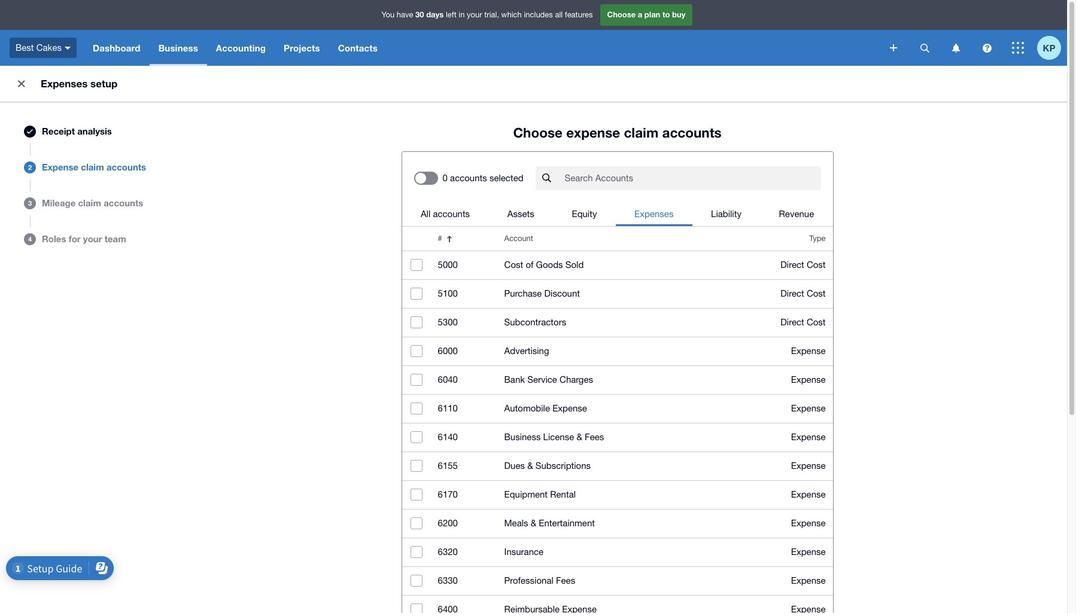 Task type: vqa. For each thing, say whether or not it's contained in the screenshot.
Toggle image
no



Task type: describe. For each thing, give the bounding box(es) containing it.
5000
[[438, 260, 458, 270]]

includes
[[524, 10, 553, 19]]

cost for cost of goods sold
[[807, 260, 826, 270]]

analysis
[[77, 126, 112, 137]]

professional fees
[[505, 576, 576, 586]]

0 accounts selected
[[443, 173, 524, 183]]

#
[[438, 234, 443, 243]]

purchase discount
[[505, 289, 580, 299]]

projects button
[[275, 30, 329, 66]]

6320
[[438, 547, 458, 558]]

of
[[526, 260, 534, 270]]

kp
[[1044, 42, 1056, 53]]

team
[[105, 234, 126, 244]]

accounting
[[216, 43, 266, 53]]

mileage claim accounts
[[42, 198, 143, 209]]

claim for expense claim accounts
[[81, 162, 104, 173]]

receipt analysis button
[[12, 114, 162, 150]]

all accounts
[[421, 209, 470, 219]]

in
[[459, 10, 465, 19]]

expense for equipment rental
[[792, 490, 826, 500]]

cakes
[[36, 42, 62, 53]]

advertising
[[505, 346, 550, 356]]

expense for dues & subscriptions
[[792, 461, 826, 471]]

accounts down the analysis
[[107, 162, 146, 173]]

assets
[[508, 209, 535, 219]]

charges
[[560, 375, 594, 385]]

accounts up team
[[104, 198, 143, 209]]

expense for bank service charges
[[792, 375, 826, 385]]

expense for business license & fees
[[792, 432, 826, 443]]

buy
[[673, 10, 686, 19]]

features
[[565, 10, 593, 19]]

account
[[505, 234, 534, 243]]

subscriptions
[[536, 461, 591, 471]]

expense
[[567, 125, 621, 141]]

& for entertainment
[[531, 519, 537, 529]]

30
[[416, 10, 424, 19]]

0
[[443, 173, 448, 183]]

goods
[[536, 260, 563, 270]]

cost for purchase discount
[[807, 289, 826, 299]]

service
[[528, 375, 558, 385]]

Search Accounts field
[[564, 167, 822, 190]]

0 vertical spatial &
[[577, 432, 583, 443]]

contacts
[[338, 43, 378, 53]]

6000
[[438, 346, 458, 356]]

choose a plan to buy
[[608, 10, 686, 19]]

2
[[28, 163, 32, 171]]

expense claim accounts
[[42, 162, 146, 173]]

6200
[[438, 519, 458, 529]]

6170
[[438, 490, 458, 500]]

cost of goods sold
[[505, 260, 584, 270]]

best
[[16, 42, 34, 53]]

cost for subcontractors
[[807, 317, 826, 328]]

liability button
[[693, 202, 761, 226]]

account button
[[497, 227, 718, 251]]

which
[[502, 10, 522, 19]]

entertainment
[[539, 519, 595, 529]]

expenses for expenses setup
[[41, 77, 88, 90]]

equity
[[572, 209, 597, 219]]

selected
[[490, 173, 524, 183]]

business for business
[[159, 43, 198, 53]]

close image
[[10, 72, 34, 96]]

direct for discount
[[781, 289, 805, 299]]

subcontractors
[[505, 317, 567, 328]]

3 direct cost from the top
[[781, 317, 826, 328]]

receipt
[[42, 126, 75, 137]]

expenses setup
[[41, 77, 118, 90]]

assets button
[[489, 202, 554, 226]]

mileage
[[42, 198, 76, 209]]

banner containing kp
[[0, 0, 1068, 66]]

best cakes button
[[0, 30, 84, 66]]

& for subscriptions
[[528, 461, 533, 471]]

your inside you have 30 days left in your trial, which includes all features
[[467, 10, 483, 19]]

5300
[[438, 317, 458, 328]]

expenses for expenses
[[635, 209, 674, 219]]

all accounts button
[[402, 202, 489, 226]]

choose expense claim accounts
[[514, 125, 722, 141]]

svg image inside best cakes popup button
[[65, 47, 71, 50]]

expense for professional fees
[[792, 576, 826, 586]]

plan
[[645, 10, 661, 19]]

professional
[[505, 576, 554, 586]]

your inside choose expense claim accounts tab list
[[83, 234, 102, 244]]

bank
[[505, 375, 525, 385]]

equipment rental
[[505, 490, 576, 500]]

liability
[[712, 209, 742, 219]]

meals
[[505, 519, 529, 529]]

group inside choose expense claim accounts tab list
[[402, 202, 834, 226]]

3
[[28, 199, 32, 207]]



Task type: locate. For each thing, give the bounding box(es) containing it.
& right the license
[[577, 432, 583, 443]]

choose for choose expense claim accounts
[[514, 125, 563, 141]]

accounts
[[663, 125, 722, 141], [107, 162, 146, 173], [450, 173, 487, 183], [104, 198, 143, 209], [433, 209, 470, 219]]

cost
[[505, 260, 524, 270], [807, 260, 826, 270], [807, 289, 826, 299], [807, 317, 826, 328]]

0 vertical spatial claim
[[624, 125, 659, 141]]

6140
[[438, 432, 458, 443]]

days
[[427, 10, 444, 19]]

2 vertical spatial direct cost
[[781, 317, 826, 328]]

dashboard
[[93, 43, 141, 53]]

you
[[382, 10, 395, 19]]

1 horizontal spatial choose
[[608, 10, 636, 19]]

complete image
[[27, 129, 33, 134]]

best cakes
[[16, 42, 62, 53]]

expenses inside button
[[635, 209, 674, 219]]

expenses down search accounts field
[[635, 209, 674, 219]]

dues & subscriptions
[[505, 461, 591, 471]]

business for business license & fees
[[505, 432, 541, 443]]

1 vertical spatial claim
[[81, 162, 104, 173]]

accounts right all
[[433, 209, 470, 219]]

claim right expense
[[624, 125, 659, 141]]

0 vertical spatial direct cost
[[781, 260, 826, 270]]

roles for your team
[[42, 234, 126, 244]]

business button
[[150, 30, 207, 66]]

dues
[[505, 461, 525, 471]]

revenue
[[780, 209, 815, 219]]

1 vertical spatial direct
[[781, 289, 805, 299]]

0 vertical spatial your
[[467, 10, 483, 19]]

1 horizontal spatial business
[[505, 432, 541, 443]]

claim down receipt analysis button on the top left of the page
[[81, 162, 104, 173]]

direct
[[781, 260, 805, 270], [781, 289, 805, 299], [781, 317, 805, 328]]

# button
[[431, 227, 497, 251]]

choose inside banner
[[608, 10, 636, 19]]

6155
[[438, 461, 458, 471]]

1 vertical spatial choose
[[514, 125, 563, 141]]

dashboard link
[[84, 30, 150, 66]]

all
[[421, 209, 431, 219]]

projects
[[284, 43, 320, 53]]

have
[[397, 10, 414, 19]]

accounting button
[[207, 30, 275, 66]]

type
[[810, 234, 826, 243]]

fees right professional
[[556, 576, 576, 586]]

contacts button
[[329, 30, 387, 66]]

choose left a at the right top of page
[[608, 10, 636, 19]]

sold
[[566, 260, 584, 270]]

rental
[[551, 490, 576, 500]]

roles
[[42, 234, 66, 244]]

0 horizontal spatial expenses
[[41, 77, 88, 90]]

banner
[[0, 0, 1068, 66]]

0 vertical spatial direct
[[781, 260, 805, 270]]

& right dues
[[528, 461, 533, 471]]

insurance
[[505, 547, 544, 558]]

expenses down cakes
[[41, 77, 88, 90]]

0 vertical spatial expenses
[[41, 77, 88, 90]]

expense for meals & entertainment
[[792, 519, 826, 529]]

choose
[[608, 10, 636, 19], [514, 125, 563, 141]]

your right for
[[83, 234, 102, 244]]

choose expense claim accounts tab list
[[12, 114, 1056, 614]]

2 direct cost from the top
[[781, 289, 826, 299]]

type button
[[718, 227, 843, 251]]

receipt analysis
[[42, 126, 112, 137]]

0 vertical spatial fees
[[585, 432, 605, 443]]

trial,
[[485, 10, 500, 19]]

1 horizontal spatial expenses
[[635, 209, 674, 219]]

expenses button
[[616, 202, 693, 226]]

business license & fees
[[505, 432, 605, 443]]

expense for insurance
[[792, 547, 826, 558]]

group
[[402, 202, 834, 226]]

0 horizontal spatial fees
[[556, 576, 576, 586]]

expense for advertising
[[792, 346, 826, 356]]

license
[[544, 432, 575, 443]]

1 horizontal spatial your
[[467, 10, 483, 19]]

left
[[446, 10, 457, 19]]

1 horizontal spatial fees
[[585, 432, 605, 443]]

2 vertical spatial &
[[531, 519, 537, 529]]

& right meals
[[531, 519, 537, 529]]

your
[[467, 10, 483, 19], [83, 234, 102, 244]]

direct cost for of
[[781, 260, 826, 270]]

6110
[[438, 404, 458, 414]]

bank service charges
[[505, 375, 594, 385]]

0 horizontal spatial choose
[[514, 125, 563, 141]]

claim for mileage claim accounts
[[78, 198, 101, 209]]

claim right the mileage
[[78, 198, 101, 209]]

meals & entertainment
[[505, 519, 595, 529]]

&
[[577, 432, 583, 443], [528, 461, 533, 471], [531, 519, 537, 529]]

svg image
[[1013, 42, 1025, 54], [953, 43, 960, 52], [983, 43, 992, 52], [891, 44, 898, 52]]

1 direct cost from the top
[[781, 260, 826, 270]]

choose for choose a plan to buy
[[608, 10, 636, 19]]

claim
[[624, 125, 659, 141], [81, 162, 104, 173], [78, 198, 101, 209]]

accounts inside button
[[433, 209, 470, 219]]

choose inside choose expense claim accounts tab list
[[514, 125, 563, 141]]

business inside business popup button
[[159, 43, 198, 53]]

automobile
[[505, 404, 550, 414]]

business
[[159, 43, 198, 53], [505, 432, 541, 443]]

equipment
[[505, 490, 548, 500]]

you have 30 days left in your trial, which includes all features
[[382, 10, 593, 19]]

1 horizontal spatial svg image
[[921, 43, 930, 52]]

all
[[555, 10, 563, 19]]

equity button
[[554, 202, 616, 226]]

1 vertical spatial business
[[505, 432, 541, 443]]

direct cost
[[781, 260, 826, 270], [781, 289, 826, 299], [781, 317, 826, 328]]

choose up 'selected'
[[514, 125, 563, 141]]

0 horizontal spatial svg image
[[65, 47, 71, 50]]

2 vertical spatial claim
[[78, 198, 101, 209]]

4
[[28, 235, 32, 243]]

5100
[[438, 289, 458, 299]]

expense for automobile expense
[[792, 404, 826, 414]]

0 vertical spatial business
[[159, 43, 198, 53]]

kp button
[[1038, 30, 1068, 66]]

direct cost for discount
[[781, 289, 826, 299]]

1 vertical spatial fees
[[556, 576, 576, 586]]

setup
[[91, 77, 118, 90]]

group containing all accounts
[[402, 202, 834, 226]]

to
[[663, 10, 671, 19]]

a
[[638, 10, 643, 19]]

for
[[69, 234, 81, 244]]

1 vertical spatial direct cost
[[781, 289, 826, 299]]

fees right the license
[[585, 432, 605, 443]]

expense
[[42, 162, 79, 173], [792, 346, 826, 356], [792, 375, 826, 385], [553, 404, 588, 414], [792, 404, 826, 414], [792, 432, 826, 443], [792, 461, 826, 471], [792, 490, 826, 500], [792, 519, 826, 529], [792, 547, 826, 558], [792, 576, 826, 586]]

discount
[[545, 289, 580, 299]]

1 vertical spatial &
[[528, 461, 533, 471]]

1 vertical spatial your
[[83, 234, 102, 244]]

2 direct from the top
[[781, 289, 805, 299]]

your right in
[[467, 10, 483, 19]]

automobile expense
[[505, 404, 588, 414]]

direct for of
[[781, 260, 805, 270]]

revenue button
[[761, 202, 834, 226]]

2 vertical spatial direct
[[781, 317, 805, 328]]

svg image
[[921, 43, 930, 52], [65, 47, 71, 50]]

3 direct from the top
[[781, 317, 805, 328]]

business inside choose expense claim accounts tab list
[[505, 432, 541, 443]]

0 horizontal spatial business
[[159, 43, 198, 53]]

accounts up search accounts field
[[663, 125, 722, 141]]

0 vertical spatial choose
[[608, 10, 636, 19]]

expenses
[[41, 77, 88, 90], [635, 209, 674, 219]]

accounts right 0 at the left top of the page
[[450, 173, 487, 183]]

1 vertical spatial expenses
[[635, 209, 674, 219]]

0 horizontal spatial your
[[83, 234, 102, 244]]

1 direct from the top
[[781, 260, 805, 270]]

purchase
[[505, 289, 542, 299]]

6330
[[438, 576, 458, 586]]



